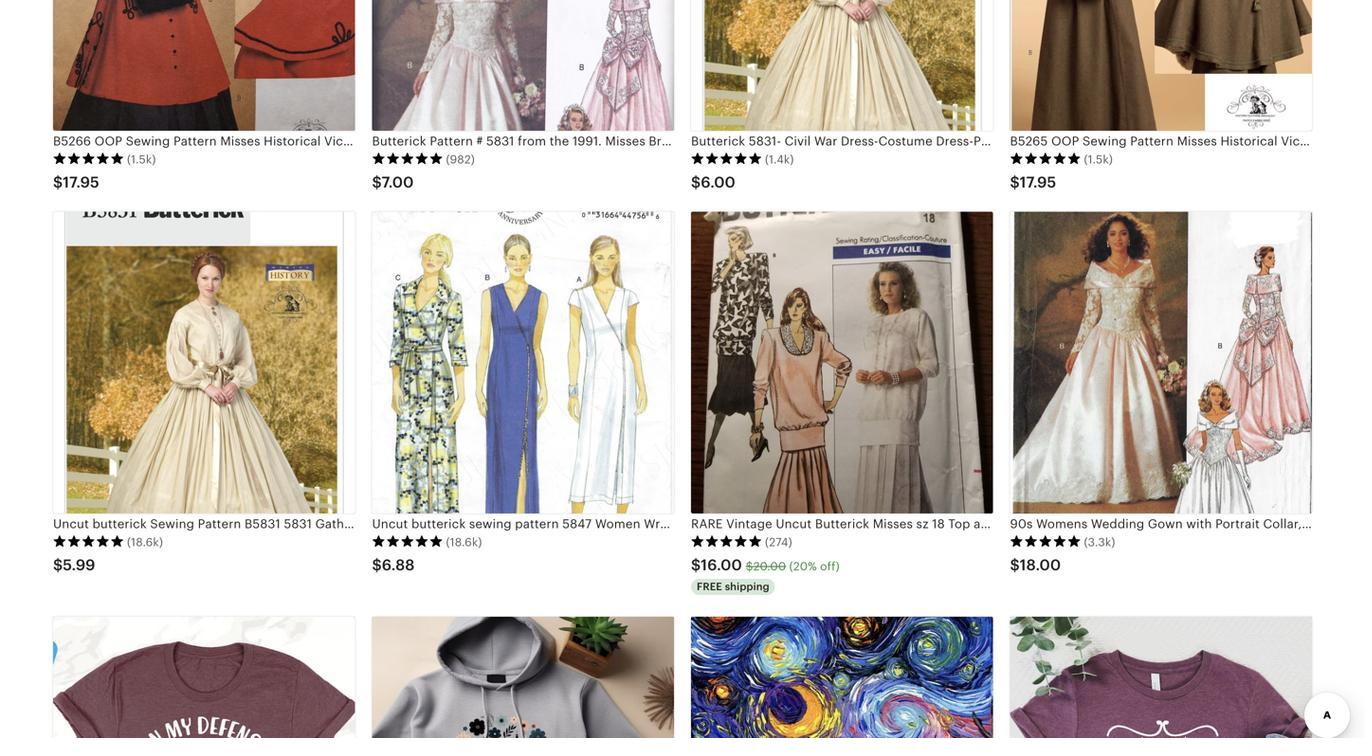 Task type: vqa. For each thing, say whether or not it's contained in the screenshot.
2nd uncut from the right
yes



Task type: locate. For each thing, give the bounding box(es) containing it.
$ 17.95
[[53, 174, 99, 191], [1010, 174, 1056, 191]]

1 17.95 from the left
[[63, 174, 99, 191]]

ff
[[904, 517, 918, 531]]

uncut butterick sewing pattern b5831 5831 gathered dress with petticoat size b5(8-10-12-14-16) f5(16-18-20-22-24) ff image
[[53, 212, 355, 514]]

5 out of 5 stars image for 90s womens wedding gown with portrait collar, dropped waist & train butterick sewing pattern 5831 size 8 10 12 bust 31 1/2 to 34 ff image
[[1010, 535, 1081, 549]]

16.00
[[701, 557, 742, 574]]

0 horizontal spatial (1.5k)
[[127, 153, 156, 166]]

17.95
[[63, 174, 99, 191], [1020, 174, 1056, 191]]

5 out of 5 stars image for butterick pattern # 5831 from the 1991. misses bridal and bridesmaid gowns with flared skirt. bust 31 1/2-34.  size 8-12. image at the left top of the page
[[372, 152, 443, 166]]

top
[[948, 517, 970, 531]]

butterick pattern # 5831 from the 1991. misses bridal and bridesmaid gowns with flared skirt. bust 31 1/2-34.  size 8-12. image
[[372, 0, 674, 131]]

$
[[53, 174, 63, 191], [372, 174, 382, 191], [691, 174, 701, 191], [1010, 174, 1020, 191], [53, 557, 63, 574], [372, 557, 382, 574], [691, 557, 701, 574], [1010, 557, 1020, 574], [746, 560, 753, 573]]

0 horizontal spatial size
[[813, 517, 838, 531]]

rare vintage uncut butterick misses sz 18 top and skirt pattern 5834 image
[[691, 212, 993, 514]]

1 (18.6k) from the left
[[127, 536, 163, 549]]

uncut up $ 6.88
[[372, 517, 408, 531]]

size left 16-
[[1002, 134, 1026, 148]]

sz
[[916, 517, 929, 531]]

0 horizontal spatial dress-
[[841, 134, 878, 148]]

1 vertical spatial size
[[813, 517, 838, 531]]

$ for uncut butterick sewing pattern 5847 women wrap dress sewing pattern, size 6-14 14-22 ff image
[[372, 557, 382, 574]]

0 horizontal spatial 17.95
[[63, 174, 99, 191]]

dress- right war
[[841, 134, 878, 148]]

butterick up 6.00
[[691, 134, 745, 148]]

off)
[[820, 560, 840, 573]]

1 (1.5k) from the left
[[127, 153, 156, 166]]

rare vintage uncut butterick misses sz 18 top and skirt pattern 5834
[[691, 517, 1109, 531]]

5 out of 5 stars image for "rare vintage uncut butterick misses sz 18 top and skirt pattern 5834" image
[[691, 535, 762, 549]]

18.00
[[1020, 557, 1061, 574]]

pattern
[[515, 517, 559, 531], [1031, 517, 1075, 531]]

1 $ 17.95 from the left
[[53, 174, 99, 191]]

20.00
[[753, 560, 786, 573]]

1 horizontal spatial (18.6k)
[[446, 536, 482, 549]]

$ for 90s womens wedding gown with portrait collar, dropped waist & train butterick sewing pattern 5831 size 8 10 12 bust 31 1/2 to 34 ff image
[[1010, 557, 1020, 574]]

size
[[1002, 134, 1026, 148], [813, 517, 838, 531]]

1 horizontal spatial $ 17.95
[[1010, 174, 1056, 191]]

2 (18.6k) from the left
[[446, 536, 482, 549]]

(20%
[[789, 560, 817, 573]]

(18.6k) for $ 5.99
[[127, 536, 163, 549]]

sleeping pembroke welsh corgi dog starry night art print picture by aja choose size, photo paper watercolor paper artwork home decor image
[[691, 617, 993, 738]]

$ 5.99
[[53, 557, 95, 574]]

1 horizontal spatial (1.5k)
[[1084, 153, 1113, 166]]

5 out of 5 stars image for butterick 5831- civil war dress-costume dress-plus size 16-24 image
[[691, 152, 762, 166]]

dress-
[[841, 134, 878, 148], [936, 134, 974, 148]]

0 horizontal spatial $ 17.95
[[53, 174, 99, 191]]

sewing
[[469, 517, 512, 531]]

pattern right skirt
[[1031, 517, 1075, 531]]

1 horizontal spatial dress-
[[936, 134, 974, 148]]

$ for b5265 oop sewing pattern misses historical victorian era costume skirt cape hat sizes 6-12 butterick 52665 31664424444 image at right top
[[1010, 174, 1020, 191]]

size left 6-
[[813, 517, 838, 531]]

1 vertical spatial butterick
[[815, 517, 869, 531]]

17.95 for b5265 oop sewing pattern misses historical victorian era costume skirt cape hat sizes 6-12 butterick 52665 31664424444 image at right top
[[1020, 174, 1056, 191]]

uncut butterick sewing pattern 5847 women wrap dress sewing pattern, size 6-14 14-22 ff image
[[372, 212, 674, 514]]

$ for b5266 oop sewing pattern misses historical victorian era costume skirt coat hat sizes 8-14 butterick 5266 31664424468 image in the top of the page
[[53, 174, 63, 191]]

18
[[932, 517, 945, 531]]

sewing
[[715, 517, 759, 531]]

0 horizontal spatial uncut
[[372, 517, 408, 531]]

2 17.95 from the left
[[1020, 174, 1056, 191]]

5 out of 5 stars image for b5265 oop sewing pattern misses historical victorian era costume skirt cape hat sizes 6-12 butterick 52665 31664424444 image at right top
[[1010, 152, 1081, 166]]

$ 17.95 for b5265 oop sewing pattern misses historical victorian era costume skirt cape hat sizes 6-12 butterick 52665 31664424444 image at right top
[[1010, 174, 1056, 191]]

17.95 for b5266 oop sewing pattern misses historical victorian era costume skirt coat hat sizes 8-14 butterick 5266 31664424468 image in the top of the page
[[63, 174, 99, 191]]

2 $ 17.95 from the left
[[1010, 174, 1056, 191]]

0 horizontal spatial pattern
[[515, 517, 559, 531]]

uncut
[[372, 517, 408, 531], [776, 517, 812, 531]]

1 horizontal spatial 17.95
[[1020, 174, 1056, 191]]

pattern left the 5847
[[515, 517, 559, 531]]

5 out of 5 stars image for uncut butterick sewing pattern 5847 women wrap dress sewing pattern, size 6-14 14-22 ff image
[[372, 535, 443, 549]]

2 (1.5k) from the left
[[1084, 153, 1113, 166]]

uncut up (274)
[[776, 517, 812, 531]]

misses
[[873, 517, 913, 531]]

2 uncut from the left
[[776, 517, 812, 531]]

1 horizontal spatial uncut
[[776, 517, 812, 531]]

$ 18.00
[[1010, 557, 1061, 574]]

rare
[[691, 517, 723, 531]]

0 horizontal spatial butterick
[[691, 134, 745, 148]]

(18.6k)
[[127, 536, 163, 549], [446, 536, 482, 549]]

b5265 oop sewing pattern misses historical victorian era costume skirt cape hat sizes 6-12 butterick 52665 31664424444 image
[[1010, 0, 1312, 131]]

(1.5k)
[[127, 153, 156, 166], [1084, 153, 1113, 166]]

0 horizontal spatial (18.6k)
[[127, 536, 163, 549]]

1 pattern from the left
[[515, 517, 559, 531]]

shipping
[[725, 581, 769, 593]]

butterick left the 14-
[[815, 517, 869, 531]]

5 out of 5 stars image for b5266 oop sewing pattern misses historical victorian era costume skirt coat hat sizes 8-14 butterick 5266 31664424468 image in the top of the page
[[53, 152, 124, 166]]

butterick
[[691, 134, 745, 148], [815, 517, 869, 531]]

0 vertical spatial butterick
[[691, 134, 745, 148]]

2 dress- from the left
[[936, 134, 974, 148]]

1 horizontal spatial size
[[1002, 134, 1026, 148]]

5 out of 5 stars image
[[53, 152, 124, 166], [372, 152, 443, 166], [691, 152, 762, 166], [1010, 152, 1081, 166], [53, 535, 124, 549], [372, 535, 443, 549], [691, 535, 762, 549], [1010, 535, 1081, 549]]

1 horizontal spatial pattern
[[1031, 517, 1075, 531]]

plus
[[974, 134, 998, 148]]

dress- right costume
[[936, 134, 974, 148]]

(274)
[[765, 536, 792, 549]]



Task type: describe. For each thing, give the bounding box(es) containing it.
$ for butterick pattern # 5831 from the 1991. misses bridal and bridesmaid gowns with flared skirt. bust 31 1/2-34.  size 8-12. image at the left top of the page
[[372, 174, 382, 191]]

0 vertical spatial size
[[1002, 134, 1026, 148]]

(18.6k) for $ 6.88
[[446, 536, 482, 549]]

14
[[853, 517, 866, 531]]

women
[[595, 517, 640, 531]]

vintage
[[726, 517, 772, 531]]

sewing hoodie. sewing gift. floral hoodie. flower hoodie. tailor sweatshirt. quilter hoodie. sewist gift. seamstress gift. craft hoodie image
[[372, 617, 674, 738]]

butterick 5831- civil war dress-costume dress-plus size 16-24 image
[[691, 0, 993, 131]]

and
[[974, 517, 996, 531]]

7.00
[[382, 174, 414, 191]]

$ 7.00
[[372, 174, 414, 191]]

5.99
[[63, 557, 95, 574]]

(982)
[[446, 153, 475, 166]]

$ for butterick 5831- civil war dress-costume dress-plus size 16-24 image
[[691, 174, 701, 191]]

2 pattern from the left
[[1031, 517, 1075, 531]]

5847
[[562, 517, 592, 531]]

5834
[[1078, 517, 1109, 531]]

free
[[697, 581, 722, 593]]

6.00
[[701, 174, 736, 191]]

uncut butterick sewing pattern 5847 women wrap dress sewing pattern, size 6-14 14-22 ff
[[372, 517, 918, 531]]

skirt
[[1000, 517, 1027, 531]]

(3.3k)
[[1084, 536, 1115, 549]]

costume
[[878, 134, 933, 148]]

1 dress- from the left
[[841, 134, 878, 148]]

1 horizontal spatial butterick
[[815, 517, 869, 531]]

sewing shirt, quilting lover shirt, funny sew shirt, quilting shirt, funny quilter saying fabric lover tee, sewing lover shirt, quilter gift image
[[53, 617, 355, 738]]

butterick
[[411, 517, 466, 531]]

16-
[[1030, 134, 1047, 148]]

$ 16.00 $ 20.00 (20% off) free shipping
[[691, 557, 840, 593]]

24
[[1047, 134, 1062, 148]]

5 out of 5 stars image for uncut butterick sewing pattern b5831 5831 gathered dress with petticoat size b5(8-10-12-14-16) f5(16-18-20-22-24) ff image
[[53, 535, 124, 549]]

1 uncut from the left
[[372, 517, 408, 531]]

civil
[[785, 134, 811, 148]]

sewing t-shirt, funny sewing t-shirt, women shirt, sewciopath shirt, shirts for women, sewing lover shirt, quilter gift, funny women shirt image
[[1010, 617, 1312, 738]]

(1.4k)
[[765, 153, 794, 166]]

butterick 5831- civil war dress-costume dress-plus size 16-24
[[691, 134, 1062, 148]]

$ 17.95 for b5266 oop sewing pattern misses historical victorian era costume skirt coat hat sizes 8-14 butterick 5266 31664424468 image in the top of the page
[[53, 174, 99, 191]]

$ for uncut butterick sewing pattern b5831 5831 gathered dress with petticoat size b5(8-10-12-14-16) f5(16-18-20-22-24) ff image
[[53, 557, 63, 574]]

$ 6.00
[[691, 174, 736, 191]]

5831-
[[749, 134, 781, 148]]

14-
[[870, 517, 887, 531]]

(1.5k) for b5265 oop sewing pattern misses historical victorian era costume skirt cape hat sizes 6-12 butterick 52665 31664424444 image at right top
[[1084, 153, 1113, 166]]

wrap
[[644, 517, 675, 531]]

b5266 oop sewing pattern misses historical victorian era costume skirt coat hat sizes 8-14 butterick 5266 31664424468 image
[[53, 0, 355, 131]]

(1.5k) for b5266 oop sewing pattern misses historical victorian era costume skirt coat hat sizes 8-14 butterick 5266 31664424468 image in the top of the page
[[127, 153, 156, 166]]

6.88
[[382, 557, 415, 574]]

90s womens wedding gown with portrait collar, dropped waist & train butterick sewing pattern 5831 size 8 10 12 bust 31 1/2 to 34 ff image
[[1010, 212, 1312, 514]]

pattern,
[[763, 517, 810, 531]]

war
[[814, 134, 837, 148]]

dress
[[678, 517, 712, 531]]

$ 6.88
[[372, 557, 415, 574]]

6-
[[841, 517, 853, 531]]

22
[[887, 517, 901, 531]]



